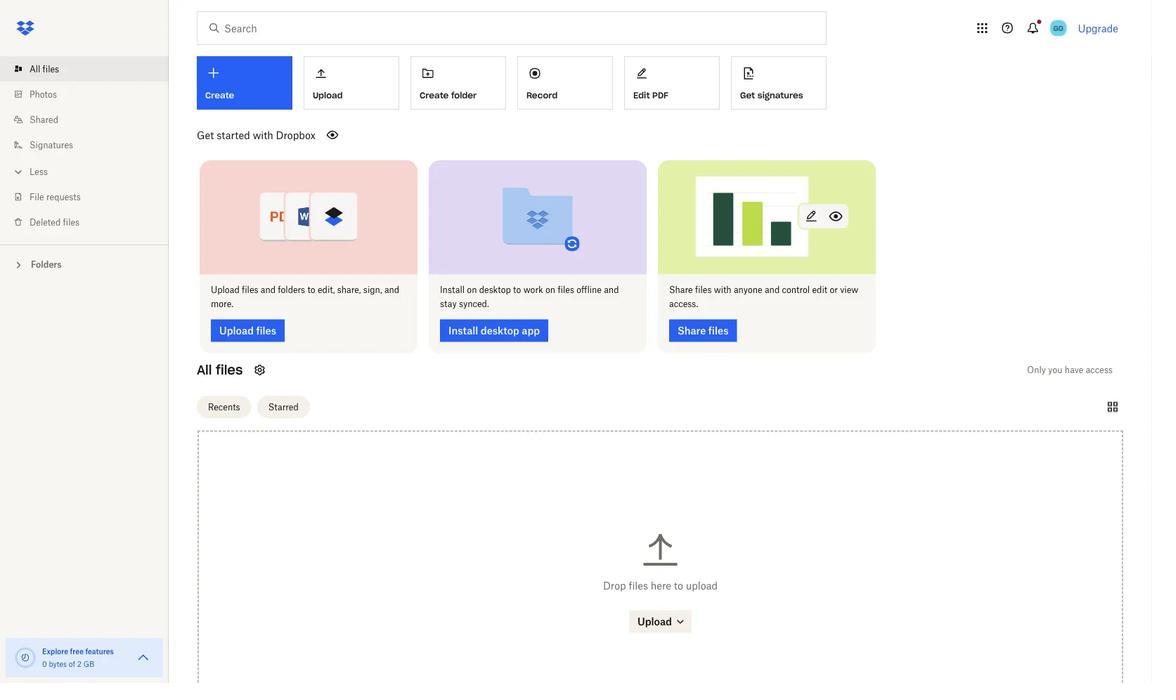 Task type: describe. For each thing, give the bounding box(es) containing it.
to inside upload files and folders to edit, share, sign, and more.
[[307, 285, 315, 295]]

anyone
[[734, 285, 762, 295]]

edit pdf button
[[624, 56, 720, 110]]

view
[[840, 285, 858, 295]]

app
[[522, 325, 540, 337]]

signatures
[[30, 140, 73, 150]]

go
[[1053, 24, 1063, 32]]

all files link
[[11, 56, 169, 82]]

control
[[782, 285, 810, 295]]

all files inside list item
[[30, 64, 59, 74]]

started
[[217, 129, 250, 141]]

edit
[[633, 90, 650, 101]]

0
[[42, 660, 47, 668]]

create folder button
[[410, 56, 506, 110]]

and inside the share files with anyone and control edit or view access.
[[765, 285, 780, 295]]

share files
[[678, 325, 729, 337]]

share,
[[337, 285, 361, 295]]

you
[[1048, 365, 1062, 375]]

signatures link
[[11, 132, 169, 157]]

record button
[[517, 56, 613, 110]]

upload inside upload files and folders to edit, share, sign, and more.
[[211, 285, 239, 295]]

recents button
[[197, 396, 251, 418]]

synced.
[[459, 299, 489, 309]]

upload inside popup button
[[313, 90, 343, 101]]

edit,
[[318, 285, 335, 295]]

and inside install on desktop to work on files offline and stay synced.
[[604, 285, 619, 295]]

create folder
[[420, 90, 477, 101]]

file requests
[[30, 192, 81, 202]]

share for share files
[[678, 325, 706, 337]]

get started with dropbox
[[197, 129, 316, 141]]

install desktop app button
[[440, 319, 548, 342]]

files left "folder settings" icon
[[216, 362, 243, 378]]

upload files and folders to edit, share, sign, and more.
[[211, 285, 399, 309]]

folder
[[451, 90, 477, 101]]

1 horizontal spatial all files
[[197, 362, 243, 378]]

or
[[830, 285, 838, 295]]

files inside 'button'
[[256, 325, 276, 337]]

edit pdf
[[633, 90, 668, 101]]

create for create folder
[[420, 90, 449, 101]]

folder settings image
[[251, 362, 268, 379]]

1 vertical spatial all
[[197, 362, 212, 378]]

signatures
[[758, 90, 803, 101]]

here
[[651, 580, 671, 592]]

requests
[[46, 192, 81, 202]]

only you have access
[[1027, 365, 1113, 375]]

shared
[[30, 114, 58, 125]]

desktop inside "button"
[[481, 325, 519, 337]]

less
[[30, 166, 48, 177]]

list containing all files
[[0, 48, 169, 245]]

share for share files with anyone and control edit or view access.
[[669, 285, 693, 295]]

pdf
[[652, 90, 668, 101]]

get signatures
[[740, 90, 803, 101]]

all inside list item
[[30, 64, 40, 74]]

files right deleted
[[63, 217, 80, 227]]

dropbox
[[276, 129, 316, 141]]

files inside upload files and folders to edit, share, sign, and more.
[[242, 285, 258, 295]]

starred
[[268, 402, 299, 412]]

deleted files link
[[11, 209, 169, 235]]



Task type: vqa. For each thing, say whether or not it's contained in the screenshot.
Upload files and folders to edit, share, sign, and more.
yes



Task type: locate. For each thing, give the bounding box(es) containing it.
and right offline
[[604, 285, 619, 295]]

all files up the photos
[[30, 64, 59, 74]]

edit
[[812, 285, 827, 295]]

on
[[467, 285, 477, 295], [545, 285, 555, 295]]

files left offline
[[558, 285, 574, 295]]

share files button
[[669, 319, 737, 342]]

1 and from the left
[[261, 285, 276, 295]]

files left here
[[629, 580, 648, 592]]

upgrade link
[[1078, 22, 1118, 34]]

files inside install on desktop to work on files offline and stay synced.
[[558, 285, 574, 295]]

upload
[[686, 580, 718, 592]]

0 vertical spatial all
[[30, 64, 40, 74]]

1 vertical spatial desktop
[[481, 325, 519, 337]]

stay
[[440, 299, 457, 309]]

0 horizontal spatial all
[[30, 64, 40, 74]]

0 horizontal spatial on
[[467, 285, 477, 295]]

upload files
[[219, 325, 276, 337]]

file
[[30, 192, 44, 202]]

files inside button
[[708, 325, 729, 337]]

share
[[669, 285, 693, 295], [678, 325, 706, 337]]

install on desktop to work on files offline and stay synced.
[[440, 285, 619, 309]]

deleted
[[30, 217, 61, 227]]

get inside button
[[740, 90, 755, 101]]

upload up the dropbox
[[313, 90, 343, 101]]

share down access.
[[678, 325, 706, 337]]

1 vertical spatial get
[[197, 129, 214, 141]]

create button
[[197, 56, 292, 110]]

1 horizontal spatial get
[[740, 90, 755, 101]]

1 horizontal spatial all
[[197, 362, 212, 378]]

on up synced.
[[467, 285, 477, 295]]

2
[[77, 660, 81, 668]]

1 horizontal spatial with
[[714, 285, 731, 295]]

create for create
[[205, 90, 234, 101]]

to inside install on desktop to work on files offline and stay synced.
[[513, 285, 521, 295]]

create left folder
[[420, 90, 449, 101]]

folders
[[31, 259, 62, 270]]

get for get started with dropbox
[[197, 129, 214, 141]]

install desktop app
[[448, 325, 540, 337]]

file requests link
[[11, 184, 169, 209]]

and left control
[[765, 285, 780, 295]]

files up "folder settings" icon
[[256, 325, 276, 337]]

folders button
[[0, 254, 169, 274]]

of
[[69, 660, 75, 668]]

deleted files
[[30, 217, 80, 227]]

upload down more. at top left
[[219, 325, 254, 337]]

files up upload files
[[242, 285, 258, 295]]

share up access.
[[669, 285, 693, 295]]

to left the edit,
[[307, 285, 315, 295]]

0 horizontal spatial get
[[197, 129, 214, 141]]

1 vertical spatial all files
[[197, 362, 243, 378]]

explore
[[42, 647, 68, 656]]

record
[[526, 90, 558, 101]]

go button
[[1047, 17, 1070, 39]]

1 horizontal spatial to
[[513, 285, 521, 295]]

all files
[[30, 64, 59, 74], [197, 362, 243, 378]]

2 and from the left
[[384, 285, 399, 295]]

with for started
[[253, 129, 273, 141]]

all files up recents on the left bottom of page
[[197, 362, 243, 378]]

upload inside 'button'
[[219, 325, 254, 337]]

get left started
[[197, 129, 214, 141]]

0 vertical spatial share
[[669, 285, 693, 295]]

0 vertical spatial get
[[740, 90, 755, 101]]

list
[[0, 48, 169, 245]]

install up stay at the left top
[[440, 285, 465, 295]]

desktop left app
[[481, 325, 519, 337]]

upload files button
[[211, 319, 285, 342]]

photos
[[30, 89, 57, 99]]

share inside the share files with anyone and control edit or view access.
[[669, 285, 693, 295]]

offline
[[577, 285, 602, 295]]

get for get signatures
[[740, 90, 755, 101]]

desktop up synced.
[[479, 285, 511, 295]]

with for files
[[714, 285, 731, 295]]

access
[[1086, 365, 1113, 375]]

dropbox image
[[11, 14, 39, 42]]

upload down drop files here to upload
[[638, 616, 672, 628]]

free
[[70, 647, 84, 656]]

3 and from the left
[[604, 285, 619, 295]]

upload button
[[304, 56, 399, 110]]

get left signatures
[[740, 90, 755, 101]]

access.
[[669, 299, 698, 309]]

0 vertical spatial all files
[[30, 64, 59, 74]]

upload button
[[629, 610, 692, 633]]

and
[[261, 285, 276, 295], [384, 285, 399, 295], [604, 285, 619, 295], [765, 285, 780, 295]]

upload up more. at top left
[[211, 285, 239, 295]]

1 horizontal spatial create
[[420, 90, 449, 101]]

more.
[[211, 299, 233, 309]]

0 horizontal spatial create
[[205, 90, 234, 101]]

2 horizontal spatial to
[[674, 580, 683, 592]]

create
[[420, 90, 449, 101], [205, 90, 234, 101]]

1 horizontal spatial on
[[545, 285, 555, 295]]

4 and from the left
[[765, 285, 780, 295]]

with inside the share files with anyone and control edit or view access.
[[714, 285, 731, 295]]

1 vertical spatial install
[[448, 325, 478, 337]]

1 vertical spatial with
[[714, 285, 731, 295]]

0 vertical spatial install
[[440, 285, 465, 295]]

only
[[1027, 365, 1046, 375]]

0 horizontal spatial to
[[307, 285, 315, 295]]

install inside "button"
[[448, 325, 478, 337]]

files up access.
[[695, 285, 712, 295]]

create inside dropdown button
[[205, 90, 234, 101]]

to for drop files here to upload
[[674, 580, 683, 592]]

files down the share files with anyone and control edit or view access.
[[708, 325, 729, 337]]

install inside install on desktop to work on files offline and stay synced.
[[440, 285, 465, 295]]

explore free features 0 bytes of 2 gb
[[42, 647, 114, 668]]

work
[[523, 285, 543, 295]]

install
[[440, 285, 465, 295], [448, 325, 478, 337]]

files
[[43, 64, 59, 74], [63, 217, 80, 227], [242, 285, 258, 295], [558, 285, 574, 295], [695, 285, 712, 295], [256, 325, 276, 337], [708, 325, 729, 337], [216, 362, 243, 378], [629, 580, 648, 592]]

folders
[[278, 285, 305, 295]]

to
[[307, 285, 315, 295], [513, 285, 521, 295], [674, 580, 683, 592]]

photos link
[[11, 82, 169, 107]]

get
[[740, 90, 755, 101], [197, 129, 214, 141]]

desktop inside install on desktop to work on files offline and stay synced.
[[479, 285, 511, 295]]

with
[[253, 129, 273, 141], [714, 285, 731, 295]]

share files with anyone and control edit or view access.
[[669, 285, 858, 309]]

files inside the share files with anyone and control edit or view access.
[[695, 285, 712, 295]]

1 vertical spatial share
[[678, 325, 706, 337]]

1 on from the left
[[467, 285, 477, 295]]

create up started
[[205, 90, 234, 101]]

0 horizontal spatial with
[[253, 129, 273, 141]]

desktop
[[479, 285, 511, 295], [481, 325, 519, 337]]

starred button
[[257, 396, 310, 418]]

share inside button
[[678, 325, 706, 337]]

Search in folder "Dropbox" text field
[[224, 20, 797, 36]]

all
[[30, 64, 40, 74], [197, 362, 212, 378]]

with left anyone
[[714, 285, 731, 295]]

files up the photos
[[43, 64, 59, 74]]

files inside list item
[[43, 64, 59, 74]]

0 vertical spatial with
[[253, 129, 273, 141]]

install down synced.
[[448, 325, 478, 337]]

quota usage element
[[14, 647, 37, 669]]

2 on from the left
[[545, 285, 555, 295]]

all up the photos
[[30, 64, 40, 74]]

have
[[1065, 365, 1083, 375]]

to for install on desktop to work on files offline and stay synced.
[[513, 285, 521, 295]]

features
[[85, 647, 114, 656]]

all files list item
[[0, 56, 169, 82]]

install for install desktop app
[[448, 325, 478, 337]]

get signatures button
[[731, 56, 827, 110]]

drop
[[603, 580, 626, 592]]

to right here
[[674, 580, 683, 592]]

drop files here to upload
[[603, 580, 718, 592]]

upgrade
[[1078, 22, 1118, 34]]

0 horizontal spatial all files
[[30, 64, 59, 74]]

recents
[[208, 402, 240, 412]]

with right started
[[253, 129, 273, 141]]

less image
[[11, 165, 25, 179]]

and right sign,
[[384, 285, 399, 295]]

create inside 'button'
[[420, 90, 449, 101]]

and left folders
[[261, 285, 276, 295]]

on right work
[[545, 285, 555, 295]]

upload inside dropdown button
[[638, 616, 672, 628]]

all up recents on the left bottom of page
[[197, 362, 212, 378]]

bytes
[[49, 660, 67, 668]]

sign,
[[363, 285, 382, 295]]

to left work
[[513, 285, 521, 295]]

0 vertical spatial desktop
[[479, 285, 511, 295]]

gb
[[83, 660, 94, 668]]

shared link
[[11, 107, 169, 132]]

install for install on desktop to work on files offline and stay synced.
[[440, 285, 465, 295]]

upload
[[313, 90, 343, 101], [211, 285, 239, 295], [219, 325, 254, 337], [638, 616, 672, 628]]



